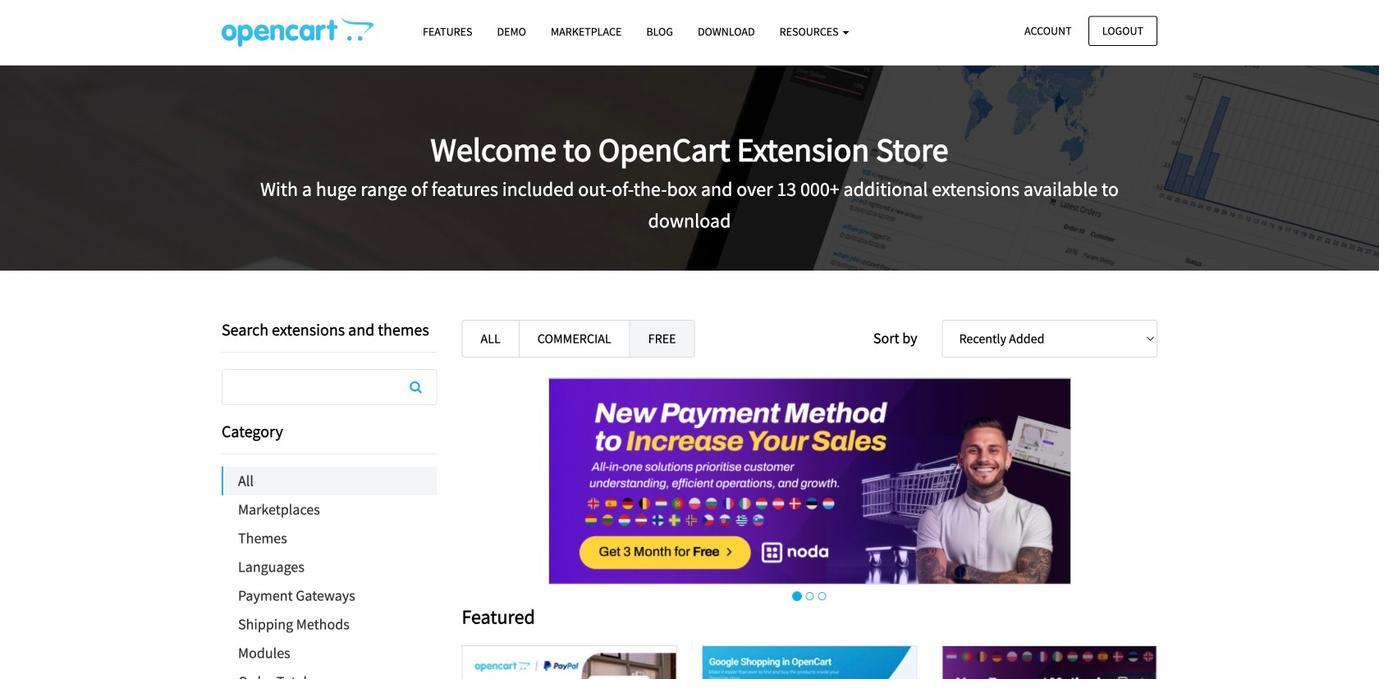 Task type: vqa. For each thing, say whether or not it's contained in the screenshot.
search Image
yes



Task type: describe. For each thing, give the bounding box(es) containing it.
node image
[[548, 378, 1071, 585]]

paypal checkout integration image
[[463, 647, 676, 680]]

noda image
[[943, 647, 1156, 680]]

google shopping for opencart image
[[703, 647, 916, 680]]

opencart extensions image
[[222, 17, 373, 47]]



Task type: locate. For each thing, give the bounding box(es) containing it.
search image
[[410, 381, 422, 394]]

None text field
[[222, 370, 436, 405]]



